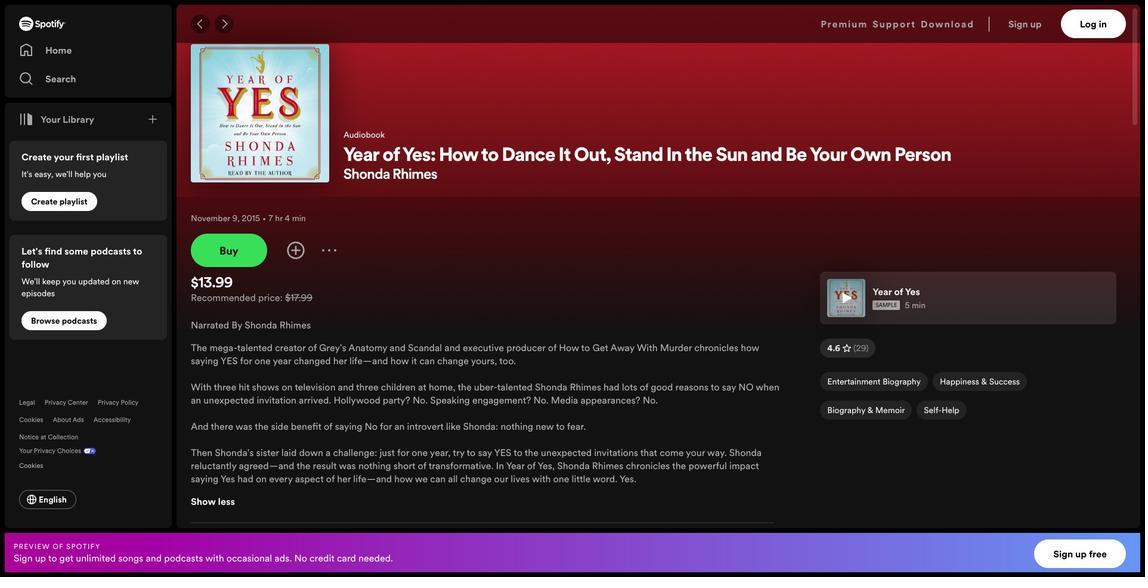 Task type: describe. For each thing, give the bounding box(es) containing it.
Entertainment Biography checkbox
[[820, 372, 928, 391]]

year for yes
[[873, 285, 892, 298]]

create playlist button
[[21, 192, 97, 211]]

no
[[739, 381, 754, 394]]

the left powerful at the bottom of page
[[672, 459, 686, 472]]

year of yes: how to dance it out, stand in the sun and be your own person image
[[191, 44, 329, 183]]

shonda right the by
[[245, 319, 277, 332]]

speaking
[[430, 394, 470, 407]]

of inside year of yes: how to dance it out, stand in the sun and be your own person shonda rhimes
[[383, 147, 400, 166]]

1 horizontal spatial one
[[412, 446, 428, 459]]

then shonda's sister laid down a challenge: just for one year, try to say yes to the unexpected invitations that come your way. shonda reluctantly agreed―and the result was nothing short of transformative. in year of yes, shonda rhimes chronicles the powerful impact saying yes had on every aspect of her life―and how we can all change our lives with one little word. yes.
[[191, 446, 762, 486]]

with inside "the mega-talented creator of grey's anatomy and scandal and executive producer of how to get away with murder chronicles how saying yes for one year changed her life―and how it can change yours, too."
[[637, 341, 658, 354]]

transformative.
[[429, 459, 494, 472]]

we'll
[[21, 276, 40, 288]]

in inside then shonda's sister laid down a challenge: just for one year, try to say yes to the unexpected invitations that come your way. shonda reluctantly agreed―and the result was nothing short of transformative. in year of yes, shonda rhimes chronicles the powerful impact saying yes had on every aspect of her life―and how we can all change our lives with one little word. yes.
[[496, 459, 504, 472]]

show less
[[191, 495, 235, 508]]

can inside then shonda's sister laid down a challenge: just for one year, try to say yes to the unexpected invitations that come your way. shonda reluctantly agreed―and the result was nothing short of transformative. in year of yes, shonda rhimes chronicles the powerful impact saying yes had on every aspect of her life―and how we can all change our lives with one little word. yes.
[[430, 472, 446, 486]]

create for playlist
[[31, 196, 58, 208]]

spotify image
[[19, 17, 66, 31]]

an inside with three hit shows on television and three children at home, the uber-talented shonda rhimes had lots of good reasons to say no when an unexpected invitation arrived. hollywood party? no. speaking engagement? no. media appearances? no.
[[191, 394, 201, 407]]

of right producer
[[548, 341, 557, 354]]

1 vertical spatial an
[[394, 420, 405, 433]]

arrived.
[[299, 394, 331, 407]]

say inside then shonda's sister laid down a challenge: just for one year, try to say yes to the unexpected invitations that come your way. shonda reluctantly agreed―and the result was nothing short of transformative. in year of yes, shonda rhimes chronicles the powerful impact saying yes had on every aspect of her life―and how we can all change our lives with one little word. yes.
[[478, 446, 492, 459]]

try
[[453, 446, 465, 459]]

get
[[593, 341, 608, 354]]

our
[[494, 472, 508, 486]]

hit
[[239, 381, 250, 394]]

privacy policy
[[98, 398, 139, 407]]

uber-
[[474, 381, 497, 394]]

songs
[[118, 552, 143, 565]]

narrated by shonda rhimes
[[191, 319, 311, 332]]

1 horizontal spatial for
[[380, 420, 392, 433]]

playlist inside button
[[59, 196, 87, 208]]

to inside preview of spotify sign up to get unlimited songs and podcasts with occasional ads. no credit card needed.
[[48, 552, 57, 565]]

top bar and user menu element
[[177, 5, 1141, 43]]

like
[[446, 420, 461, 433]]

sign up free button
[[1035, 540, 1126, 569]]

4
[[285, 212, 290, 224]]

away
[[611, 341, 635, 354]]

log in
[[1080, 17, 1107, 30]]

7
[[268, 212, 273, 224]]

reluctantly
[[191, 459, 236, 472]]

unexpected inside with three hit shows on television and three children at home, the uber-talented shonda rhimes had lots of good reasons to say no when an unexpected invitation arrived. hollywood party? no. speaking engagement? no. media appearances? no.
[[204, 394, 254, 407]]

her inside then shonda's sister laid down a challenge: just for one year, try to say yes to the unexpected invitations that come your way. shonda reluctantly agreed―and the result was nothing short of transformative. in year of yes, shonda rhimes chronicles the powerful impact saying yes had on every aspect of her life―and how we can all change our lives with one little word. yes.
[[337, 472, 351, 486]]

unexpected inside then shonda's sister laid down a challenge: just for one year, try to say yes to the unexpected invitations that come your way. shonda reluctantly agreed―and the result was nothing short of transformative. in year of yes, shonda rhimes chronicles the powerful impact saying yes had on every aspect of her life―and how we can all change our lives with one little word. yes.
[[541, 446, 592, 459]]

out,
[[574, 147, 611, 166]]

memoir
[[876, 404, 905, 416]]

on inside with three hit shows on television and three children at home, the uber-talented shonda rhimes had lots of good reasons to say no when an unexpected invitation arrived. hollywood party? no. speaking engagement? no. media appearances? no.
[[282, 381, 293, 394]]

& for happiness
[[982, 376, 987, 388]]

about ads
[[53, 416, 84, 425]]

laid
[[281, 446, 297, 459]]

with inside preview of spotify sign up to get unlimited songs and podcasts with occasional ads. no credit card needed.
[[205, 552, 224, 565]]

chronicles inside "the mega-talented creator of grey's anatomy and scandal and executive producer of how to get away with murder chronicles how saying yes for one year changed her life―and how it can change yours, too."
[[695, 341, 739, 354]]

privacy for privacy center
[[45, 398, 66, 407]]

1 cookies link from the top
[[19, 416, 43, 425]]

nothing inside then shonda's sister laid down a challenge: just for one year, try to say yes to the unexpected invitations that come your way. shonda reluctantly agreed―and the result was nothing short of transformative. in year of yes, shonda rhimes chronicles the powerful impact saying yes had on every aspect of her life―and how we can all change our lives with one little word. yes.
[[358, 459, 391, 472]]

can inside "the mega-talented creator of grey's anatomy and scandal and executive producer of how to get away with murder chronicles how saying yes for one year changed her life―and how it can change yours, too."
[[419, 354, 435, 367]]

we'll
[[55, 168, 72, 180]]

no inside preview of spotify sign up to get unlimited songs and podcasts with occasional ads. no credit card needed.
[[294, 552, 307, 565]]

and left it
[[390, 341, 406, 354]]

biography & memoir
[[828, 404, 905, 416]]

entertainment biography link
[[820, 372, 928, 396]]

it
[[559, 147, 571, 166]]

notice at collection link
[[19, 433, 78, 442]]

year of yes: how to dance it out, stand in the sun and be your own person shonda rhimes
[[344, 147, 952, 183]]

free
[[1089, 548, 1107, 561]]

4.6
[[828, 342, 841, 354]]

policy
[[121, 398, 139, 407]]

when
[[756, 381, 780, 394]]

browse
[[31, 315, 60, 327]]

up for sign up free
[[1076, 548, 1087, 561]]

1 vertical spatial new
[[536, 420, 554, 433]]

come
[[660, 446, 684, 459]]

2 vertical spatial one
[[553, 472, 569, 486]]

and inside preview of spotify sign up to get unlimited songs and podcasts with occasional ads. no credit card needed.
[[146, 552, 162, 565]]

for inside "the mega-talented creator of grey's anatomy and scandal and executive producer of how to get away with murder chronicles how saying yes for one year changed her life―and how it can change yours, too."
[[240, 354, 252, 367]]

and there was the side benefit of saying no for an introvert like shonda: nothing new to fear.
[[191, 420, 586, 433]]

privacy center link
[[45, 398, 88, 407]]

with three hit shows on television and three children at home, the uber-talented shonda rhimes had lots of good reasons to say no when an unexpected invitation arrived. hollywood party? no. speaking engagement? no. media appearances? no.
[[191, 381, 780, 407]]

you for first
[[93, 168, 107, 180]]

go back image
[[196, 19, 205, 29]]

0 horizontal spatial min
[[292, 212, 306, 224]]

november
[[191, 212, 230, 224]]

was inside then shonda's sister laid down a challenge: just for one year, try to say yes to the unexpected invitations that come your way. shonda reluctantly agreed―and the result was nothing short of transformative. in year of yes, shonda rhimes chronicles the powerful impact saying yes had on every aspect of her life―and how we can all change our lives with one little word. yes.
[[339, 459, 356, 472]]

how inside year of yes: how to dance it out, stand in the sun and be your own person shonda rhimes
[[439, 147, 478, 166]]

home
[[45, 44, 72, 57]]

premium
[[821, 17, 868, 30]]

to inside year of yes: how to dance it out, stand in the sun and be your own person shonda rhimes
[[481, 147, 499, 166]]

create your first playlist it's easy, we'll help you
[[21, 150, 128, 180]]

9,
[[232, 212, 240, 224]]

yes inside "the mega-talented creator of grey's anatomy and scandal and executive producer of how to get away with murder chronicles how saying yes for one year changed her life―and how it can change yours, too."
[[221, 354, 238, 367]]

talented inside with three hit shows on television and three children at home, the uber-talented shonda rhimes had lots of good reasons to say no when an unexpected invitation arrived. hollywood party? no. speaking engagement? no. media appearances? no.
[[497, 381, 533, 394]]

invitation
[[257, 394, 297, 407]]

a
[[326, 446, 331, 459]]

notice
[[19, 433, 39, 442]]

buy
[[220, 243, 238, 258]]

it's
[[21, 168, 32, 180]]

premium support download
[[821, 17, 975, 30]]

sample element
[[873, 301, 900, 310]]

every
[[269, 472, 293, 486]]

1 cookies from the top
[[19, 416, 43, 425]]

change inside then shonda's sister laid down a challenge: just for one year, try to say yes to the unexpected invitations that come your way. shonda reluctantly agreed―and the result was nothing short of transformative. in year of yes, shonda rhimes chronicles the powerful impact saying yes had on every aspect of her life―and how we can all change our lives with one little word. yes.
[[460, 472, 492, 486]]

credit
[[310, 552, 335, 565]]

notice at collection
[[19, 433, 78, 442]]

shonda's
[[215, 446, 254, 459]]

chronicles inside then shonda's sister laid down a challenge: just for one year, try to say yes to the unexpected invitations that come your way. shonda reluctantly agreed―and the result was nothing short of transformative. in year of yes, shonda rhimes chronicles the powerful impact saying yes had on every aspect of her life―and how we can all change our lives with one little word. yes.
[[626, 459, 670, 472]]

scandal
[[408, 341, 442, 354]]

entertainment biography
[[828, 376, 921, 388]]

card
[[337, 552, 356, 565]]

biography inside entertainment biography option
[[883, 376, 921, 388]]

how up no
[[741, 341, 759, 354]]

of left grey's
[[308, 341, 317, 354]]

how left it
[[391, 354, 409, 367]]

life―and inside "the mega-talented creator of grey's anatomy and scandal and executive producer of how to get away with murder chronicles how saying yes for one year changed her life―and how it can change yours, too."
[[350, 354, 388, 367]]

2 no. from the left
[[534, 394, 549, 407]]

5
[[905, 299, 910, 311]]

and inside year of yes: how to dance it out, stand in the sun and be your own person shonda rhimes
[[751, 147, 783, 166]]

accessibility
[[94, 416, 131, 425]]

0 vertical spatial nothing
[[501, 420, 533, 433]]

home,
[[429, 381, 456, 394]]

about
[[53, 416, 71, 425]]

the left result
[[297, 459, 310, 472]]

of up sample element
[[894, 285, 903, 298]]

rhimes up creator
[[280, 319, 311, 332]]

1 vertical spatial min
[[912, 299, 926, 311]]

1 horizontal spatial no
[[365, 420, 378, 433]]

spotify
[[66, 541, 101, 552]]

privacy center
[[45, 398, 88, 407]]

library
[[63, 113, 94, 126]]

then
[[191, 446, 213, 459]]

of inside preview of spotify sign up to get unlimited songs and podcasts with occasional ads. no credit card needed.
[[53, 541, 64, 552]]

yes inside then shonda's sister laid down a challenge: just for one year, try to say yes to the unexpected invitations that come your way. shonda reluctantly agreed―and the result was nothing short of transformative. in year of yes, shonda rhimes chronicles the powerful impact saying yes had on every aspect of her life―and how we can all change our lives with one little word. yes.
[[494, 446, 512, 459]]

(
[[854, 342, 856, 354]]

up for sign up
[[1031, 17, 1042, 30]]

2015
[[242, 212, 260, 224]]

it
[[411, 354, 417, 367]]

reasons
[[676, 381, 709, 394]]

creator
[[275, 341, 306, 354]]

privacy for privacy policy
[[98, 398, 119, 407]]

mega-
[[210, 341, 237, 354]]

we
[[415, 472, 428, 486]]

self-help link
[[917, 401, 967, 425]]

home link
[[19, 38, 157, 62]]

podcasts inside preview of spotify sign up to get unlimited songs and podcasts with occasional ads. no credit card needed.
[[164, 552, 203, 565]]

year of yes image
[[828, 279, 866, 317]]

sister
[[256, 446, 279, 459]]

2 cookies link from the top
[[19, 458, 53, 471]]

benefit
[[291, 420, 322, 433]]

had inside then shonda's sister laid down a challenge: just for one year, try to say yes to the unexpected invitations that come your way. shonda reluctantly agreed―and the result was nothing short of transformative. in year of yes, shonda rhimes chronicles the powerful impact saying yes had on every aspect of her life―and how we can all change our lives with one little word. yes.
[[238, 472, 253, 486]]

your library
[[41, 113, 94, 126]]

find
[[45, 245, 62, 258]]

episodes
[[21, 288, 55, 299]]



Task type: locate. For each thing, give the bounding box(es) containing it.
1 vertical spatial cookies
[[19, 462, 43, 471]]

invitations
[[594, 446, 638, 459]]

one left year
[[255, 354, 271, 367]]

year inside year of yes: how to dance it out, stand in the sun and be your own person shonda rhimes
[[344, 147, 379, 166]]

create playlist
[[31, 196, 87, 208]]

your library button
[[14, 107, 99, 131]]

the
[[685, 147, 713, 166], [458, 381, 472, 394], [255, 420, 269, 433], [525, 446, 539, 459], [297, 459, 310, 472], [672, 459, 686, 472]]

1 horizontal spatial yes
[[494, 446, 512, 459]]

your
[[54, 150, 74, 163], [686, 446, 705, 459]]

1 vertical spatial cookies link
[[19, 458, 53, 471]]

1 horizontal spatial say
[[722, 381, 736, 394]]

rhimes inside with three hit shows on television and three children at home, the uber-talented shonda rhimes had lots of good reasons to say no when an unexpected invitation arrived. hollywood party? no. speaking engagement? no. media appearances? no.
[[570, 381, 601, 394]]

yes up less in the bottom of the page
[[221, 472, 235, 486]]

0 vertical spatial your
[[54, 150, 74, 163]]

1 horizontal spatial &
[[982, 376, 987, 388]]

shonda down producer
[[535, 381, 568, 394]]

of right the lots
[[640, 381, 649, 394]]

california consumer privacy act (ccpa) opt-out icon image
[[81, 447, 96, 458]]

0 vertical spatial with
[[532, 472, 551, 486]]

talented
[[237, 341, 273, 354], [497, 381, 533, 394]]

1 horizontal spatial your
[[686, 446, 705, 459]]

with inside then shonda's sister laid down a challenge: just for one year, try to say yes to the unexpected invitations that come your way. shonda reluctantly agreed―and the result was nothing short of transformative. in year of yes, shonda rhimes chronicles the powerful impact saying yes had on every aspect of her life―and how we can all change our lives with one little word. yes.
[[532, 472, 551, 486]]

1 vertical spatial biography
[[828, 404, 866, 416]]

agreed―and
[[239, 459, 294, 472]]

yes right the
[[221, 354, 238, 367]]

0 vertical spatial you
[[93, 168, 107, 180]]

up left log at the right of page
[[1031, 17, 1042, 30]]

year inside then shonda's sister laid down a challenge: just for one year, try to say yes to the unexpected invitations that come your way. shonda reluctantly agreed―and the result was nothing short of transformative. in year of yes, shonda rhimes chronicles the powerful impact saying yes had on every aspect of her life―and how we can all change our lives with one little word. yes.
[[506, 459, 525, 472]]

can left the all
[[430, 472, 446, 486]]

change inside "the mega-talented creator of grey's anatomy and scandal and executive producer of how to get away with murder chronicles how saying yes for one year changed her life―and how it can change yours, too."
[[437, 354, 469, 367]]

of right short
[[418, 459, 427, 472]]

0 vertical spatial chronicles
[[695, 341, 739, 354]]

your privacy choices
[[19, 447, 81, 456]]

how
[[439, 147, 478, 166], [559, 341, 579, 354]]

little
[[572, 472, 591, 486]]

create for your
[[21, 150, 52, 163]]

& inside biography & memoir checkbox
[[868, 404, 874, 416]]

with
[[637, 341, 658, 354], [191, 381, 212, 394]]

to
[[481, 147, 499, 166], [133, 245, 142, 258], [581, 341, 590, 354], [711, 381, 720, 394], [556, 420, 565, 433], [467, 446, 476, 459], [514, 446, 523, 459], [48, 552, 57, 565]]

0 horizontal spatial &
[[868, 404, 874, 416]]

up inside preview of spotify sign up to get unlimited songs and podcasts with occasional ads. no credit card needed.
[[35, 552, 46, 565]]

$17.99
[[285, 291, 313, 304]]

support button
[[873, 10, 916, 38]]

by
[[232, 319, 242, 332]]

yes up the 5 min
[[905, 285, 920, 298]]

one inside "the mega-talented creator of grey's anatomy and scandal and executive producer of how to get away with murder chronicles how saying yes for one year changed her life―and how it can change yours, too."
[[255, 354, 271, 367]]

had inside with three hit shows on television and three children at home, the uber-talented shonda rhimes had lots of good reasons to say no when an unexpected invitation arrived. hollywood party? no. speaking engagement? no. media appearances? no.
[[604, 381, 620, 394]]

0 vertical spatial with
[[637, 341, 658, 354]]

1 horizontal spatial had
[[604, 381, 620, 394]]

1 horizontal spatial talented
[[497, 381, 533, 394]]

an
[[191, 394, 201, 407], [394, 420, 405, 433]]

her inside "the mega-talented creator of grey's anatomy and scandal and executive producer of how to get away with murder chronicles how saying yes for one year changed her life―and how it can change yours, too."
[[333, 354, 347, 367]]

podcasts right songs
[[164, 552, 203, 565]]

search link
[[19, 67, 157, 91]]

shonda down audiobook
[[344, 168, 390, 183]]

)
[[866, 342, 869, 354]]

1 vertical spatial saying
[[335, 420, 362, 433]]

year,
[[430, 446, 451, 459]]

0 horizontal spatial your
[[54, 150, 74, 163]]

in inside year of yes: how to dance it out, stand in the sun and be your own person shonda rhimes
[[667, 147, 682, 166]]

0 vertical spatial playlist
[[96, 150, 128, 163]]

her right changed
[[333, 354, 347, 367]]

three left children
[[356, 381, 379, 394]]

1 vertical spatial unexpected
[[541, 446, 592, 459]]

saying up challenge:
[[335, 420, 362, 433]]

how
[[741, 341, 759, 354], [391, 354, 409, 367], [394, 472, 413, 486]]

three
[[214, 381, 236, 394], [356, 381, 379, 394]]

0 vertical spatial saying
[[191, 354, 218, 367]]

0 horizontal spatial had
[[238, 472, 253, 486]]

0 horizontal spatial was
[[236, 420, 253, 433]]

cookies link up notice at the bottom of the page
[[19, 416, 43, 425]]

no. right party?
[[413, 394, 428, 407]]

0 horizontal spatial an
[[191, 394, 201, 407]]

playlist right first
[[96, 150, 128, 163]]

in
[[667, 147, 682, 166], [496, 459, 504, 472]]

1 vertical spatial life―and
[[353, 472, 392, 486]]

ads.
[[275, 552, 292, 565]]

challenge:
[[333, 446, 377, 459]]

on
[[112, 276, 121, 288], [282, 381, 293, 394], [256, 472, 267, 486]]

shonda inside with three hit shows on television and three children at home, the uber-talented shonda rhimes had lots of good reasons to say no when an unexpected invitation arrived. hollywood party? no. speaking engagement? no. media appearances? no.
[[535, 381, 568, 394]]

your up we'll
[[54, 150, 74, 163]]

Happiness & Success checkbox
[[933, 372, 1027, 391]]

on right shows
[[282, 381, 293, 394]]

1 horizontal spatial biography
[[883, 376, 921, 388]]

0 vertical spatial change
[[437, 354, 469, 367]]

talented inside "the mega-talented creator of grey's anatomy and scandal and executive producer of how to get away with murder chronicles how saying yes for one year changed her life―and how it can change yours, too."
[[237, 341, 273, 354]]

your for your privacy choices
[[19, 447, 32, 456]]

unexpected up there
[[204, 394, 254, 407]]

hr
[[275, 212, 283, 224]]

rhimes down yes:
[[393, 168, 438, 183]]

0 vertical spatial one
[[255, 354, 271, 367]]

and left be
[[751, 147, 783, 166]]

for up 'just'
[[380, 420, 392, 433]]

1 vertical spatial year
[[873, 285, 892, 298]]

0 vertical spatial on
[[112, 276, 121, 288]]

your inside create your first playlist it's easy, we'll help you
[[54, 150, 74, 163]]

2 horizontal spatial year
[[873, 285, 892, 298]]

appearances?
[[581, 394, 641, 407]]

create down easy,
[[31, 196, 58, 208]]

1 horizontal spatial chronicles
[[695, 341, 739, 354]]

with left occasional
[[205, 552, 224, 565]]

no
[[365, 420, 378, 433], [294, 552, 307, 565]]

talented down narrated by shonda rhimes
[[237, 341, 273, 354]]

changed
[[294, 354, 331, 367]]

and right songs
[[146, 552, 162, 565]]

rhimes up fear.
[[570, 381, 601, 394]]

1 horizontal spatial with
[[637, 341, 658, 354]]

2 vertical spatial for
[[397, 446, 409, 459]]

1 vertical spatial you
[[62, 276, 76, 288]]

new inside let's find some podcasts to follow we'll keep you updated on new episodes
[[123, 276, 139, 288]]

of
[[383, 147, 400, 166], [894, 285, 903, 298], [308, 341, 317, 354], [548, 341, 557, 354], [640, 381, 649, 394], [324, 420, 332, 433], [418, 459, 427, 472], [527, 459, 536, 472], [326, 472, 335, 486], [53, 541, 64, 552]]

no down hollywood
[[365, 420, 378, 433]]

too.
[[500, 354, 516, 367]]

preview of spotify sign up to get unlimited songs and podcasts with occasional ads. no credit card needed.
[[14, 541, 393, 565]]

1 horizontal spatial nothing
[[501, 420, 533, 433]]

just
[[380, 446, 395, 459]]

$13.99 recommended price: $17.99
[[191, 277, 313, 304]]

follow
[[21, 258, 49, 271]]

1 horizontal spatial no.
[[534, 394, 549, 407]]

0 horizontal spatial in
[[496, 459, 504, 472]]

0 vertical spatial an
[[191, 394, 201, 407]]

the mega-talented creator of grey's anatomy and scandal and executive producer of how to get away with murder chronicles how saying yes for one year changed her life―and how it can change yours, too.
[[191, 341, 759, 367]]

3 no. from the left
[[643, 394, 658, 407]]

privacy policy link
[[98, 398, 139, 407]]

sign inside button
[[1054, 548, 1073, 561]]

1 horizontal spatial at
[[418, 381, 426, 394]]

2 vertical spatial saying
[[191, 472, 218, 486]]

television
[[295, 381, 336, 394]]

0 vertical spatial at
[[418, 381, 426, 394]]

children
[[381, 381, 416, 394]]

1 vertical spatial one
[[412, 446, 428, 459]]

rhimes inside then shonda's sister laid down a challenge: just for one year, try to say yes to the unexpected invitations that come your way. shonda reluctantly agreed―and the result was nothing short of transformative. in year of yes, shonda rhimes chronicles the powerful impact saying yes had on every aspect of her life―and how we can all change our lives with one little word. yes.
[[592, 459, 624, 472]]

playlist inside create your first playlist it's easy, we'll help you
[[96, 150, 128, 163]]

sign inside button
[[1009, 17, 1028, 30]]

1 horizontal spatial unexpected
[[541, 446, 592, 459]]

at inside with three hit shows on television and three children at home, the uber-talented shonda rhimes had lots of good reasons to say no when an unexpected invitation arrived. hollywood party? no. speaking engagement? no. media appearances? no.
[[418, 381, 426, 394]]

year
[[273, 354, 291, 367]]

with right lives at the bottom
[[532, 472, 551, 486]]

her right result
[[337, 472, 351, 486]]

biography up memoir
[[883, 376, 921, 388]]

be
[[786, 147, 807, 166]]

the
[[191, 341, 207, 354]]

legal
[[19, 398, 35, 407]]

you right keep
[[62, 276, 76, 288]]

2 horizontal spatial sign
[[1054, 548, 1073, 561]]

new left fear.
[[536, 420, 554, 433]]

you inside let's find some podcasts to follow we'll keep you updated on new episodes
[[62, 276, 76, 288]]

with inside with three hit shows on television and three children at home, the uber-talented shonda rhimes had lots of good reasons to say no when an unexpected invitation arrived. hollywood party? no. speaking engagement? no. media appearances? no.
[[191, 381, 212, 394]]

say inside with three hit shows on television and three children at home, the uber-talented shonda rhimes had lots of good reasons to say no when an unexpected invitation arrived. hollywood party? no. speaking engagement? no. media appearances? no.
[[722, 381, 736, 394]]

0 horizontal spatial for
[[240, 354, 252, 367]]

playlist down help
[[59, 196, 87, 208]]

up left the get
[[35, 552, 46, 565]]

cookies up notice at the bottom of the page
[[19, 416, 43, 425]]

hollywood
[[334, 394, 381, 407]]

2 horizontal spatial on
[[282, 381, 293, 394]]

yes inside then shonda's sister laid down a challenge: just for one year, try to say yes to the unexpected invitations that come your way. shonda reluctantly agreed―and the result was nothing short of transformative. in year of yes, shonda rhimes chronicles the powerful impact saying yes had on every aspect of her life―and how we can all change our lives with one little word. yes.
[[221, 472, 235, 486]]

life―and right grey's
[[350, 354, 388, 367]]

0 horizontal spatial year
[[344, 147, 379, 166]]

your inside then shonda's sister laid down a challenge: just for one year, try to say yes to the unexpected invitations that come your way. shonda reluctantly agreed―and the result was nothing short of transformative. in year of yes, shonda rhimes chronicles the powerful impact saying yes had on every aspect of her life―and how we can all change our lives with one little word. yes.
[[686, 446, 705, 459]]

sign for sign up free
[[1054, 548, 1073, 561]]

shonda right way.
[[729, 446, 762, 459]]

log
[[1080, 17, 1097, 30]]

2 vertical spatial on
[[256, 472, 267, 486]]

0 horizontal spatial your
[[19, 447, 32, 456]]

an up and
[[191, 394, 201, 407]]

occasional
[[226, 552, 272, 565]]

1 vertical spatial podcasts
[[62, 315, 97, 327]]

1 vertical spatial with
[[191, 381, 212, 394]]

0 horizontal spatial unexpected
[[204, 394, 254, 407]]

main element
[[5, 5, 172, 529]]

on right updated
[[112, 276, 121, 288]]

year up sample element
[[873, 285, 892, 298]]

your right be
[[810, 147, 847, 166]]

up inside button
[[1076, 548, 1087, 561]]

your left way.
[[686, 446, 705, 459]]

say left no
[[722, 381, 736, 394]]

and
[[191, 420, 209, 433]]

at left home,
[[418, 381, 426, 394]]

saying inside "the mega-talented creator of grey's anatomy and scandal and executive producer of how to get away with murder chronicles how saying yes for one year changed her life―and how it can change yours, too."
[[191, 354, 218, 367]]

your inside your library button
[[41, 113, 60, 126]]

let's find some podcasts to follow we'll keep you updated on new episodes
[[21, 245, 142, 299]]

0 vertical spatial for
[[240, 354, 252, 367]]

the up lives at the bottom
[[525, 446, 539, 459]]

podcasts inside let's find some podcasts to follow we'll keep you updated on new episodes
[[91, 245, 131, 258]]

2 cookies from the top
[[19, 462, 43, 471]]

download
[[921, 17, 975, 30]]

own
[[851, 147, 892, 166]]

had down shonda's at the left bottom
[[238, 472, 253, 486]]

0 vertical spatial had
[[604, 381, 620, 394]]

&
[[982, 376, 987, 388], [868, 404, 874, 416]]

2 three from the left
[[356, 381, 379, 394]]

saying down narrated
[[191, 354, 218, 367]]

in left lives at the bottom
[[496, 459, 504, 472]]

english button
[[19, 490, 76, 509]]

0 horizontal spatial biography
[[828, 404, 866, 416]]

1 vertical spatial yes
[[494, 446, 512, 459]]

an left introvert
[[394, 420, 405, 433]]

of left spotify
[[53, 541, 64, 552]]

1 vertical spatial talented
[[497, 381, 533, 394]]

that
[[641, 446, 657, 459]]

with up and
[[191, 381, 212, 394]]

english
[[39, 494, 67, 506]]

0 horizontal spatial you
[[62, 276, 76, 288]]

to inside with three hit shows on television and three children at home, the uber-talented shonda rhimes had lots of good reasons to say no when an unexpected invitation arrived. hollywood party? no. speaking engagement? no. media appearances? no.
[[711, 381, 720, 394]]

stand
[[614, 147, 663, 166]]

on inside then shonda's sister laid down a challenge: just for one year, try to say yes to the unexpected invitations that come your way. shonda reluctantly agreed―and the result was nothing short of transformative. in year of yes, shonda rhimes chronicles the powerful impact saying yes had on every aspect of her life―and how we can all change our lives with one little word. yes.
[[256, 472, 267, 486]]

rhimes inside year of yes: how to dance it out, stand in the sun and be your own person shonda rhimes
[[393, 168, 438, 183]]

new right updated
[[123, 276, 139, 288]]

at
[[418, 381, 426, 394], [41, 433, 46, 442]]

how left get
[[559, 341, 579, 354]]

for inside then shonda's sister laid down a challenge: just for one year, try to say yes to the unexpected invitations that come your way. shonda reluctantly agreed―and the result was nothing short of transformative. in year of yes, shonda rhimes chronicles the powerful impact saying yes had on every aspect of her life―and how we can all change our lives with one little word. yes.
[[397, 446, 409, 459]]

& for biography
[[868, 404, 874, 416]]

with right away
[[637, 341, 658, 354]]

rhimes right little
[[592, 459, 624, 472]]

1 three from the left
[[214, 381, 236, 394]]

min right 5
[[912, 299, 926, 311]]

year left "yes,"
[[506, 459, 525, 472]]

1 vertical spatial with
[[205, 552, 224, 565]]

privacy up about
[[45, 398, 66, 407]]

of right benefit
[[324, 420, 332, 433]]

0 vertical spatial can
[[419, 354, 435, 367]]

0 horizontal spatial nothing
[[358, 459, 391, 472]]

0 vertical spatial cookies
[[19, 416, 43, 425]]

nothing left short
[[358, 459, 391, 472]]

on inside let's find some podcasts to follow we'll keep you updated on new episodes
[[112, 276, 121, 288]]

had
[[604, 381, 620, 394], [238, 472, 253, 486]]

of left "yes,"
[[527, 459, 536, 472]]

1 vertical spatial your
[[810, 147, 847, 166]]

for right 'just'
[[397, 446, 409, 459]]

min right 4
[[292, 212, 306, 224]]

0 horizontal spatial how
[[439, 147, 478, 166]]

and inside with three hit shows on television and three children at home, the uber-talented shonda rhimes had lots of good reasons to say no when an unexpected invitation arrived. hollywood party? no. speaking engagement? no. media appearances? no.
[[338, 381, 354, 394]]

podcasts right browse at the bottom left
[[62, 315, 97, 327]]

help
[[75, 168, 91, 180]]

shonda
[[344, 168, 390, 183], [245, 319, 277, 332], [535, 381, 568, 394], [729, 446, 762, 459], [557, 459, 590, 472]]

2 horizontal spatial for
[[397, 446, 409, 459]]

the inside year of yes: how to dance it out, stand in the sun and be your own person shonda rhimes
[[685, 147, 713, 166]]

you inside create your first playlist it's easy, we'll help you
[[93, 168, 107, 180]]

of inside with three hit shows on television and three children at home, the uber-talented shonda rhimes had lots of good reasons to say no when an unexpected invitation arrived. hollywood party? no. speaking engagement? no. media appearances? no.
[[640, 381, 649, 394]]

go forward image
[[220, 19, 229, 29]]

0 horizontal spatial playlist
[[59, 196, 87, 208]]

0 vertical spatial in
[[667, 147, 682, 166]]

0 vertical spatial was
[[236, 420, 253, 433]]

no. left the media
[[534, 394, 549, 407]]

0 vertical spatial how
[[439, 147, 478, 166]]

1 horizontal spatial was
[[339, 459, 356, 472]]

the left side
[[255, 420, 269, 433]]

result
[[313, 459, 337, 472]]

you right help
[[93, 168, 107, 180]]

get
[[59, 552, 73, 565]]

biography inside biography & memoir checkbox
[[828, 404, 866, 416]]

1 vertical spatial create
[[31, 196, 58, 208]]

first
[[76, 150, 94, 163]]

0 vertical spatial &
[[982, 376, 987, 388]]

powerful
[[689, 459, 727, 472]]

of right aspect
[[326, 472, 335, 486]]

0 horizontal spatial say
[[478, 446, 492, 459]]

had left the lots
[[604, 381, 620, 394]]

0 horizontal spatial yes
[[221, 354, 238, 367]]

1 no. from the left
[[413, 394, 428, 407]]

and right scandal
[[445, 341, 461, 354]]

easy,
[[34, 168, 53, 180]]

cookies
[[19, 416, 43, 425], [19, 462, 43, 471]]

0 vertical spatial min
[[292, 212, 306, 224]]

yes:
[[403, 147, 436, 166]]

the left uber-
[[458, 381, 472, 394]]

your inside year of yes: how to dance it out, stand in the sun and be your own person shonda rhimes
[[810, 147, 847, 166]]

1 horizontal spatial playlist
[[96, 150, 128, 163]]

0 vertical spatial biography
[[883, 376, 921, 388]]

saying inside then shonda's sister laid down a challenge: just for one year, try to say yes to the unexpected invitations that come your way. shonda reluctantly agreed―and the result was nothing short of transformative. in year of yes, shonda rhimes chronicles the powerful impact saying yes had on every aspect of her life―and how we can all change our lives with one little word. yes.
[[191, 472, 218, 486]]

1 vertical spatial say
[[478, 446, 492, 459]]

privacy down notice at collection
[[34, 447, 55, 456]]

min
[[292, 212, 306, 224], [912, 299, 926, 311]]

sign for sign up
[[1009, 17, 1028, 30]]

0 vertical spatial yes
[[905, 285, 920, 298]]

create inside create your first playlist it's easy, we'll help you
[[21, 150, 52, 163]]

how inside then shonda's sister laid down a challenge: just for one year, try to say yes to the unexpected invitations that come your way. shonda reluctantly agreed―and the result was nothing short of transformative. in year of yes, shonda rhimes chronicles the powerful impact saying yes had on every aspect of her life―and how we can all change our lives with one little word. yes.
[[394, 472, 413, 486]]

& inside happiness & success option
[[982, 376, 987, 388]]

2 vertical spatial your
[[19, 447, 32, 456]]

yes
[[905, 285, 920, 298], [221, 472, 235, 486]]

at inside main element
[[41, 433, 46, 442]]

0 horizontal spatial on
[[112, 276, 121, 288]]

how left we
[[394, 472, 413, 486]]

ads
[[73, 416, 84, 425]]

shonda right "yes,"
[[557, 459, 590, 472]]

shonda inside year of yes: how to dance it out, stand in the sun and be your own person shonda rhimes
[[344, 168, 390, 183]]

on left every
[[256, 472, 267, 486]]

engagement?
[[472, 394, 531, 407]]

year for yes:
[[344, 147, 379, 166]]

29
[[856, 342, 866, 354]]

of left yes:
[[383, 147, 400, 166]]

1 horizontal spatial yes
[[905, 285, 920, 298]]

& left success
[[982, 376, 987, 388]]

sign inside preview of spotify sign up to get unlimited songs and podcasts with occasional ads. no credit card needed.
[[14, 552, 33, 565]]

how right yes:
[[439, 147, 478, 166]]

1 vertical spatial her
[[337, 472, 351, 486]]

year down audiobook
[[344, 147, 379, 166]]

how inside "the mega-talented creator of grey's anatomy and scandal and executive producer of how to get away with murder chronicles how saying yes for one year changed her life―and how it can change yours, too."
[[559, 341, 579, 354]]

to inside let's find some podcasts to follow we'll keep you updated on new episodes
[[133, 245, 142, 258]]

0 vertical spatial podcasts
[[91, 245, 131, 258]]

to inside "the mega-talented creator of grey's anatomy and scandal and executive producer of how to get away with murder chronicles how saying yes for one year changed her life―and how it can change yours, too."
[[581, 341, 590, 354]]

1 vertical spatial can
[[430, 472, 446, 486]]

life―and down 'just'
[[353, 472, 392, 486]]

yes up our
[[494, 446, 512, 459]]

create inside button
[[31, 196, 58, 208]]

your left library
[[41, 113, 60, 126]]

Self-Help checkbox
[[917, 401, 967, 420]]

support
[[873, 17, 916, 30]]

create up easy,
[[21, 150, 52, 163]]

log in button
[[1061, 10, 1126, 38]]

1 horizontal spatial how
[[559, 341, 579, 354]]

help
[[942, 404, 960, 416]]

1 vertical spatial change
[[460, 472, 492, 486]]

1 horizontal spatial in
[[667, 147, 682, 166]]

1 vertical spatial at
[[41, 433, 46, 442]]

november 9, 2015
[[191, 212, 260, 224]]

nothing down engagement? on the bottom of the page
[[501, 420, 533, 433]]

0 horizontal spatial three
[[214, 381, 236, 394]]

0 vertical spatial unexpected
[[204, 394, 254, 407]]

up inside button
[[1031, 17, 1042, 30]]

1 vertical spatial playlist
[[59, 196, 87, 208]]

unexpected down fear.
[[541, 446, 592, 459]]

your for your library
[[41, 113, 60, 126]]

you for some
[[62, 276, 76, 288]]

at right notice at the bottom of the page
[[41, 433, 46, 442]]

change
[[437, 354, 469, 367], [460, 472, 492, 486]]

change right the all
[[460, 472, 492, 486]]

entertainment
[[828, 376, 881, 388]]

can right it
[[419, 354, 435, 367]]

in
[[1099, 17, 1107, 30]]

was right result
[[339, 459, 356, 472]]

the inside with three hit shows on television and three children at home, the uber-talented shonda rhimes had lots of good reasons to say no when an unexpected invitation arrived. hollywood party? no. speaking engagement? no. media appearances? no.
[[458, 381, 472, 394]]

no. right the lots
[[643, 394, 658, 407]]

life―and inside then shonda's sister laid down a challenge: just for one year, try to say yes to the unexpected invitations that come your way. shonda reluctantly agreed―and the result was nothing short of transformative. in year of yes, shonda rhimes chronicles the powerful impact saying yes had on every aspect of her life―and how we can all change our lives with one little word. yes.
[[353, 472, 392, 486]]

chronicles right murder
[[695, 341, 739, 354]]

2 horizontal spatial up
[[1076, 548, 1087, 561]]

self-help
[[924, 404, 960, 416]]

1 vertical spatial in
[[496, 459, 504, 472]]

three left hit
[[214, 381, 236, 394]]

1 horizontal spatial min
[[912, 299, 926, 311]]

Biography & Memoir checkbox
[[820, 401, 912, 420]]

2 vertical spatial podcasts
[[164, 552, 203, 565]]

1 horizontal spatial year
[[506, 459, 525, 472]]



Task type: vqa. For each thing, say whether or not it's contained in the screenshot.
"CINEMA" for Something Good Can Work
no



